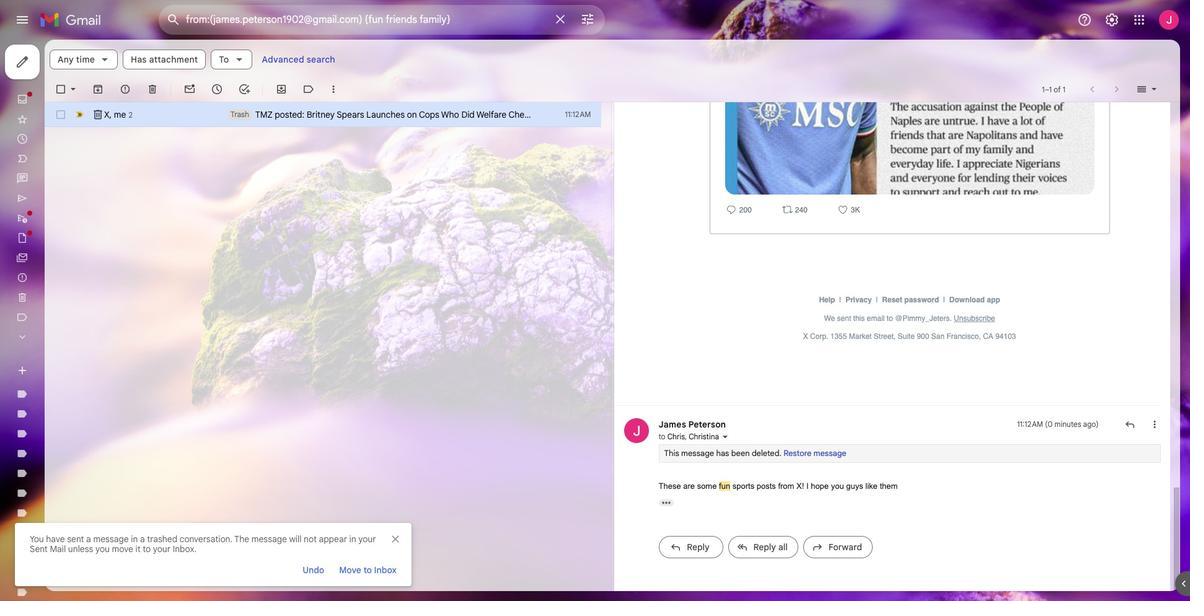 Task type: describe. For each thing, give the bounding box(es) containing it.
clear search image
[[548, 7, 573, 32]]

posted:
[[275, 109, 305, 120]]

200 link
[[738, 206, 752, 216]]

inbox.
[[173, 544, 197, 555]]

attachment
[[149, 54, 198, 65]]

x!
[[797, 482, 805, 491]]

some
[[697, 482, 717, 491]]

trash image
[[92, 109, 104, 121]]

help link
[[819, 296, 838, 305]]

x corp. 1355 market street, suite 900 san francisco, ca 94103 link
[[804, 332, 1017, 341]]

these
[[659, 482, 681, 491]]

to right email
[[887, 314, 893, 323]]

of
[[1054, 85, 1061, 94]]

move to inbox
[[339, 565, 397, 576]]

are
[[684, 482, 695, 491]]

christina
[[689, 432, 719, 442]]

, inside list
[[685, 432, 687, 442]]

fun
[[719, 482, 731, 491]]

undo alert
[[298, 559, 329, 582]]

unsubscribe link
[[954, 314, 996, 323]]

have
[[46, 534, 65, 545]]

email
[[867, 314, 885, 323]]

password
[[905, 296, 940, 305]]

to inside you have sent a message in a trashed conversation. the message will not appear in your sent mail unless you move it to your inbox.
[[143, 544, 151, 555]]

hope
[[811, 482, 829, 491]]

reset
[[883, 296, 903, 305]]

espn fc's photo image
[[725, 0, 1095, 191]]

privacy
[[846, 296, 872, 305]]

cops
[[419, 109, 440, 120]]

will
[[289, 534, 302, 545]]

reply link
[[659, 537, 723, 559]]

sent inside you have sent a message in a trashed conversation. the message will not appear in your sent mail unless you move it to your inbox.
[[67, 534, 84, 545]]

3k link
[[849, 206, 860, 216]]

suite
[[898, 332, 915, 341]]

main content containing any time
[[45, 0, 1181, 592]]

corp.
[[811, 332, 829, 341]]

1 horizontal spatial your
[[359, 534, 376, 545]]

has
[[131, 54, 147, 65]]

settings image
[[1105, 12, 1120, 27]]

download
[[950, 296, 985, 305]]

x corp. 1355 market street, suite 900 san francisco, ca 94103
[[804, 332, 1017, 341]]

move to inbox image
[[275, 83, 288, 96]]

undo
[[303, 565, 324, 576]]

posts
[[757, 482, 776, 491]]

all
[[779, 542, 788, 553]]

on
[[407, 109, 417, 120]]

conversation.
[[180, 534, 233, 545]]

reply for reply
[[687, 542, 710, 553]]

add to tasks image
[[238, 83, 251, 96]]

deleted.
[[752, 449, 782, 459]]

app
[[987, 296, 1001, 305]]

has
[[717, 449, 730, 459]]

launches
[[367, 109, 405, 120]]

list inside main content
[[614, 0, 1161, 570]]

0 horizontal spatial your
[[153, 544, 171, 555]]

download app link
[[950, 296, 1001, 305]]

none checkbox inside row
[[55, 109, 67, 121]]

archive image
[[92, 83, 104, 96]]

unsubscribe
[[954, 314, 996, 323]]

street,
[[874, 332, 896, 341]]

search
[[307, 54, 335, 65]]

1 | from the left
[[840, 296, 842, 305]]

market
[[849, 332, 872, 341]]

3 1 from the left
[[1063, 85, 1066, 94]]

reply all
[[754, 542, 788, 553]]

message left it
[[93, 534, 129, 545]]

guys
[[847, 482, 864, 491]]

x for corp.
[[804, 332, 809, 341]]

mail
[[50, 544, 66, 555]]

james peterson
[[659, 419, 726, 431]]

you
[[30, 534, 44, 545]]

11:12 am for 11:12 am (0 minutes ago)
[[1018, 420, 1044, 429]]

x , me 2
[[104, 109, 133, 120]]

alert containing you have sent a message in a trashed conversation. the message will not appear in your sent mail unless you move it to your inbox.
[[15, 29, 1171, 587]]

spears
[[337, 109, 364, 120]]

1 1 from the left
[[1042, 85, 1045, 94]]

none checkbox inside main content
[[55, 83, 67, 96]]

not
[[304, 534, 317, 545]]

to right move
[[364, 565, 372, 576]]

advanced search
[[262, 54, 335, 65]]

like
[[866, 482, 878, 491]]

minutes
[[1055, 420, 1082, 429]]

tmz
[[255, 109, 273, 120]]

any time
[[58, 54, 95, 65]]

advanced
[[262, 54, 304, 65]]

af...
[[536, 109, 551, 120]]

james
[[659, 419, 687, 431]]

help | privacy | reset password | download app
[[819, 296, 1001, 305]]

we sent this email to @pimmy_jeters. unsubscribe
[[824, 314, 996, 323]]

me
[[114, 109, 126, 120]]

time
[[76, 54, 95, 65]]

to button
[[211, 50, 252, 69]]

these are some fun sports posts from x! i hope you guys like them
[[659, 482, 900, 491]]

3k
[[849, 206, 860, 214]]

1 – 1 of 1
[[1042, 85, 1066, 94]]

to chris , christina
[[659, 432, 719, 442]]

who
[[441, 109, 459, 120]]



Task type: vqa. For each thing, say whether or not it's contained in the screenshot.
the middle 'to'
no



Task type: locate. For each thing, give the bounding box(es) containing it.
forward link
[[804, 537, 873, 559]]

11:12 am
[[565, 110, 591, 119], [1018, 420, 1044, 429]]

0 horizontal spatial a
[[86, 534, 91, 545]]

you have sent a message in a trashed conversation. the message will not appear in your sent mail unless you move it to your inbox.
[[30, 534, 376, 555]]

help
[[819, 296, 836, 305]]

row inside main content
[[45, 102, 601, 127]]

1 horizontal spatial 1
[[1050, 85, 1052, 94]]

reply down some at the right bottom
[[687, 542, 710, 553]]

0 vertical spatial ,
[[110, 109, 112, 120]]

| left reset
[[876, 296, 878, 305]]

| right "password"
[[944, 296, 946, 305]]

did
[[462, 109, 475, 120]]

200
[[738, 206, 752, 214]]

sent right we
[[838, 314, 852, 323]]

message down christina
[[682, 449, 715, 459]]

| right help link
[[840, 296, 842, 305]]

you inside list
[[831, 482, 844, 491]]

any
[[58, 54, 74, 65]]

support image
[[1078, 12, 1093, 27]]

240
[[793, 206, 808, 214]]

show details image
[[722, 434, 729, 441]]

i
[[807, 482, 809, 491]]

move
[[339, 565, 361, 576]]

trashed
[[147, 534, 177, 545]]

any time button
[[50, 50, 118, 69]]

2 horizontal spatial |
[[944, 296, 946, 305]]

sent inside list
[[838, 314, 852, 323]]

welfare
[[477, 109, 507, 120]]

row containing x
[[45, 102, 601, 127]]

, left me
[[110, 109, 112, 120]]

reset password link
[[883, 296, 942, 305]]

this
[[664, 449, 680, 459]]

0 horizontal spatial 11:12 am
[[565, 110, 591, 119]]

3 | from the left
[[944, 296, 946, 305]]

(0
[[1046, 420, 1053, 429]]

0 horizontal spatial reply
[[687, 542, 710, 553]]

chris
[[668, 432, 685, 442]]

list
[[614, 0, 1161, 570]]

None search field
[[159, 5, 605, 35]]

1 horizontal spatial 11:12 am
[[1018, 420, 1044, 429]]

1355
[[831, 332, 847, 341]]

1 horizontal spatial x
[[804, 332, 809, 341]]

your left inbox.
[[153, 544, 171, 555]]

x
[[104, 109, 110, 120], [804, 332, 809, 341]]

your
[[359, 534, 376, 545], [153, 544, 171, 555]]

2
[[129, 110, 133, 119]]

in right appear
[[349, 534, 356, 545]]

it
[[136, 544, 141, 555]]

move to inbox link
[[334, 559, 402, 582]]

None checkbox
[[55, 83, 67, 96]]

1 in from the left
[[131, 534, 138, 545]]

0 horizontal spatial sent
[[67, 534, 84, 545]]

row
[[45, 102, 601, 127]]

peterson
[[689, 419, 726, 431]]

you left move
[[96, 544, 110, 555]]

reply left all in the bottom right of the page
[[754, 542, 776, 553]]

this
[[854, 314, 865, 323]]

snooze image
[[211, 83, 223, 96]]

forward
[[829, 542, 863, 553]]

in
[[131, 534, 138, 545], [349, 534, 356, 545]]

1 horizontal spatial you
[[831, 482, 844, 491]]

alert
[[15, 29, 1171, 587]]

a
[[86, 534, 91, 545], [140, 534, 145, 545]]

in left "trashed"
[[131, 534, 138, 545]]

1 horizontal spatial in
[[349, 534, 356, 545]]

delete image
[[146, 83, 159, 96]]

1 a from the left
[[86, 534, 91, 545]]

1 vertical spatial sent
[[67, 534, 84, 545]]

11:12 am (0 minutes ago) cell
[[1018, 419, 1099, 431]]

privacy link
[[846, 296, 874, 305]]

reply image
[[725, 203, 738, 216]]

1 horizontal spatial |
[[876, 296, 878, 305]]

2 a from the left
[[140, 534, 145, 545]]

–
[[1045, 85, 1050, 94]]

11:12 am for 11:12 am
[[565, 110, 591, 119]]

900
[[917, 332, 930, 341]]

to right it
[[143, 544, 151, 555]]

a right mail
[[86, 534, 91, 545]]

main content
[[45, 0, 1181, 592]]

x left corp.
[[804, 332, 809, 341]]

11:12 am inside cell
[[1018, 420, 1044, 429]]

report spam image
[[119, 83, 131, 96]]

11:12 am (0 minutes ago)
[[1018, 420, 1099, 429]]

you inside you have sent a message in a trashed conversation. the message will not appear in your sent mail unless you move it to your inbox.
[[96, 544, 110, 555]]

toggle split pane mode image
[[1136, 83, 1149, 96]]

1 horizontal spatial reply
[[754, 542, 776, 553]]

has attachment button
[[123, 50, 206, 69]]

0 vertical spatial you
[[831, 482, 844, 491]]

Search mail text field
[[186, 14, 546, 26]]

1 horizontal spatial sent
[[838, 314, 852, 323]]

0 horizontal spatial |
[[840, 296, 842, 305]]

1
[[1042, 85, 1045, 94], [1050, 85, 1052, 94], [1063, 85, 1066, 94]]

x for ,
[[104, 109, 110, 120]]

been
[[732, 449, 750, 459]]

sent right have
[[67, 534, 84, 545]]

list containing james peterson
[[614, 0, 1161, 570]]

0 vertical spatial x
[[104, 109, 110, 120]]

2 horizontal spatial 1
[[1063, 85, 1066, 94]]

1 horizontal spatial ,
[[685, 432, 687, 442]]

0 horizontal spatial x
[[104, 109, 110, 120]]

ago)
[[1084, 420, 1099, 429]]

@pimmy_jeters.
[[895, 314, 952, 323]]

we
[[824, 314, 835, 323]]

2 reply from the left
[[754, 542, 776, 553]]

sports
[[733, 482, 755, 491]]

advanced search options image
[[575, 7, 600, 32]]

,
[[110, 109, 112, 120], [685, 432, 687, 442]]

1 vertical spatial ,
[[685, 432, 687, 442]]

labels image
[[303, 83, 315, 96]]

message right 'restore'
[[814, 449, 847, 459]]

main menu image
[[15, 12, 30, 27]]

navigation
[[0, 40, 149, 602]]

sent
[[30, 544, 48, 555]]

2 1 from the left
[[1050, 85, 1052, 94]]

11:12 am left (0
[[1018, 420, 1044, 429]]

your up 'move to inbox'
[[359, 534, 376, 545]]

retweet image
[[781, 203, 793, 216]]

reply all link
[[728, 537, 799, 559]]

search mail image
[[162, 9, 185, 31]]

san francisco, ca 94103
[[932, 332, 1017, 341]]

0 horizontal spatial in
[[131, 534, 138, 545]]

show trimmed content image
[[659, 500, 674, 507]]

unless
[[68, 544, 93, 555]]

inbox
[[374, 565, 397, 576]]

has attachment
[[131, 54, 198, 65]]

them
[[880, 482, 898, 491]]

message
[[682, 449, 715, 459], [814, 449, 847, 459], [93, 534, 129, 545], [252, 534, 287, 545]]

x left me
[[104, 109, 110, 120]]

1 vertical spatial you
[[96, 544, 110, 555]]

gmail image
[[40, 7, 107, 32]]

0 horizontal spatial ,
[[110, 109, 112, 120]]

britney
[[307, 109, 335, 120]]

like image
[[837, 203, 849, 216]]

None checkbox
[[55, 109, 67, 121]]

trash
[[231, 110, 249, 119]]

reply
[[687, 542, 710, 553], [754, 542, 776, 553]]

1 reply from the left
[[687, 542, 710, 553]]

to left chris
[[659, 432, 666, 442]]

sent
[[838, 314, 852, 323], [67, 534, 84, 545]]

reply for reply all
[[754, 542, 776, 553]]

restore message link
[[784, 449, 847, 459]]

1 vertical spatial x
[[804, 332, 809, 341]]

0 vertical spatial sent
[[838, 314, 852, 323]]

|
[[840, 296, 842, 305], [876, 296, 878, 305], [944, 296, 946, 305]]

2 | from the left
[[876, 296, 878, 305]]

you left the guys
[[831, 482, 844, 491]]

0 horizontal spatial 1
[[1042, 85, 1045, 94]]

a left "trashed"
[[140, 534, 145, 545]]

2 in from the left
[[349, 534, 356, 545]]

0 vertical spatial 11:12 am
[[565, 110, 591, 119]]

11:12 am right af...
[[565, 110, 591, 119]]

1 horizontal spatial a
[[140, 534, 145, 545]]

0 horizontal spatial you
[[96, 544, 110, 555]]

1 vertical spatial 11:12 am
[[1018, 420, 1044, 429]]

, inside row
[[110, 109, 112, 120]]

to
[[219, 54, 229, 65]]

, down james peterson
[[685, 432, 687, 442]]

more image
[[327, 83, 340, 96]]

message left the will
[[252, 534, 287, 545]]



